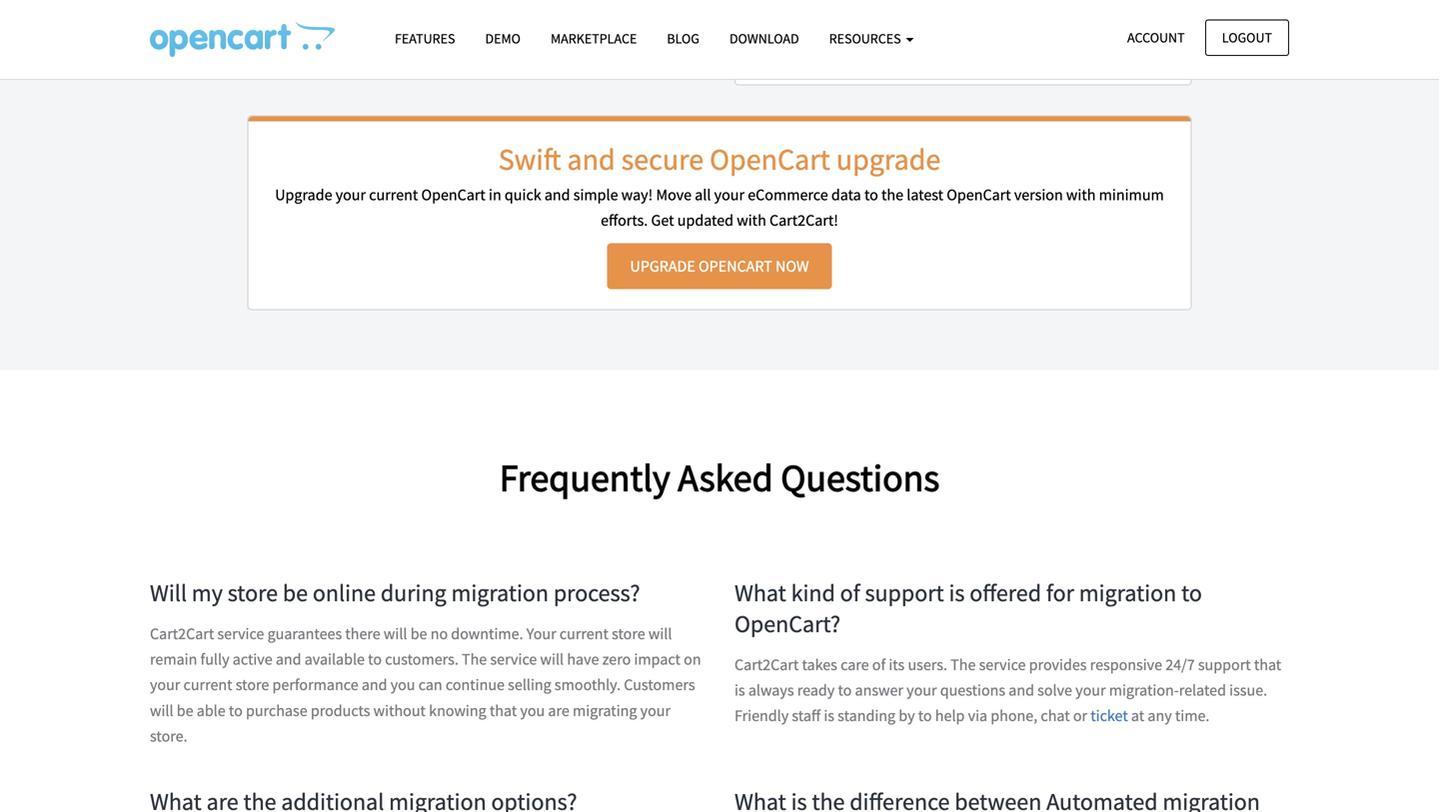 Task type: locate. For each thing, give the bounding box(es) containing it.
0 horizontal spatial upgrade
[[275, 185, 332, 205]]

migration up the downtime.
[[451, 579, 549, 609]]

1 horizontal spatial that
[[1255, 655, 1282, 675]]

to right by
[[919, 706, 932, 726]]

0 vertical spatial you
[[391, 676, 415, 696]]

for
[[1047, 579, 1075, 609]]

service up selling
[[490, 650, 537, 670]]

and up phone,
[[1009, 681, 1035, 701]]

questions
[[781, 454, 940, 502]]

service up active
[[217, 624, 264, 644]]

blog
[[667, 29, 700, 47]]

to
[[865, 185, 879, 205], [1182, 579, 1203, 609], [368, 650, 382, 670], [838, 681, 852, 701], [229, 701, 243, 721], [919, 706, 932, 726]]

chat
[[1041, 706, 1070, 726]]

download link
[[715, 21, 815, 56]]

0 vertical spatial store
[[228, 579, 278, 609]]

1 horizontal spatial cart2cart
[[735, 655, 799, 675]]

2 horizontal spatial service
[[979, 655, 1026, 675]]

that down selling
[[490, 701, 517, 721]]

1 vertical spatial cart2cart
[[735, 655, 799, 675]]

will
[[384, 624, 407, 644], [649, 624, 672, 644], [540, 650, 564, 670], [150, 701, 174, 721]]

and
[[567, 140, 616, 178], [545, 185, 570, 205], [276, 650, 301, 670], [362, 676, 387, 696], [1009, 681, 1035, 701]]

features link
[[380, 21, 470, 56]]

of inside what kind of support is offered for migration to opencart?
[[840, 579, 860, 609]]

in
[[489, 185, 502, 205]]

service inside cart2cart takes care of its users. the service provides responsive 24/7 support that is always ready to answer your questions and solve your migration-related issue. friendly staff is standing by to help via phone, chat or
[[979, 655, 1026, 675]]

marketplace link
[[536, 21, 652, 56]]

is
[[949, 579, 965, 609], [735, 681, 746, 701], [824, 706, 835, 726]]

with right version
[[1067, 185, 1096, 205]]

process?
[[554, 579, 641, 609]]

0 vertical spatial is
[[949, 579, 965, 609]]

2 horizontal spatial is
[[949, 579, 965, 609]]

is right staff
[[824, 706, 835, 726]]

1 vertical spatial upgrade
[[630, 257, 696, 277]]

the up questions at the bottom right of page
[[951, 655, 976, 675]]

what
[[735, 579, 787, 609]]

24/7
[[1166, 655, 1195, 675]]

0 vertical spatial cart2cart
[[150, 624, 214, 644]]

related
[[1180, 681, 1227, 701]]

0 vertical spatial be
[[283, 579, 308, 609]]

0 horizontal spatial service
[[217, 624, 264, 644]]

answer
[[855, 681, 904, 701]]

try free demo link
[[397, 11, 549, 57]]

that up issue.
[[1255, 655, 1282, 675]]

cart2cart!
[[770, 211, 839, 231]]

to inside what kind of support is offered for migration to opencart?
[[1182, 579, 1203, 609]]

1 vertical spatial store
[[612, 624, 646, 644]]

1 horizontal spatial upgrade
[[630, 257, 696, 277]]

be left no on the bottom left
[[411, 624, 427, 644]]

1 horizontal spatial with
[[1067, 185, 1096, 205]]

ready
[[798, 681, 835, 701]]

opencart - cart2cart migration image
[[150, 21, 335, 57]]

performance
[[272, 676, 359, 696]]

1 horizontal spatial of
[[873, 655, 886, 675]]

active
[[233, 650, 273, 670]]

1 horizontal spatial be
[[283, 579, 308, 609]]

support inside what kind of support is offered for migration to opencart?
[[865, 579, 944, 609]]

migration inside what kind of support is offered for migration to opencart?
[[1080, 579, 1177, 609]]

upgrade inside 'swift and secure opencart upgrade upgrade your current opencart in quick and simple way! move all your ecommerce data to the latest opencart version with minimum efforts. get updated with cart2cart!'
[[275, 185, 332, 205]]

service up questions at the bottom right of page
[[979, 655, 1026, 675]]

cart2cart
[[150, 624, 214, 644], [735, 655, 799, 675]]

2 horizontal spatial be
[[411, 624, 427, 644]]

store
[[228, 579, 278, 609], [612, 624, 646, 644], [236, 676, 269, 696]]

frequently
[[500, 454, 671, 502]]

1 horizontal spatial the
[[951, 655, 976, 675]]

1 vertical spatial of
[[873, 655, 886, 675]]

0 horizontal spatial that
[[490, 701, 517, 721]]

your
[[336, 185, 366, 205], [715, 185, 745, 205], [150, 676, 180, 696], [907, 681, 937, 701], [1076, 681, 1106, 701], [641, 701, 671, 721]]

0 horizontal spatial current
[[184, 676, 233, 696]]

to left the
[[865, 185, 879, 205]]

0 vertical spatial support
[[865, 579, 944, 609]]

responsive
[[1090, 655, 1163, 675]]

cart2cart inside cart2cart service guarantees there will be no downtime. your current store will remain fully active and available to customers. the service will have zero impact on your current store performance and you can continue selling smoothly. customers will be able to purchase products without knowing that you are migrating your store.
[[150, 624, 214, 644]]

you up the without
[[391, 676, 415, 696]]

with
[[1067, 185, 1096, 205], [737, 211, 767, 231]]

way!
[[622, 185, 653, 205]]

with down ecommerce
[[737, 211, 767, 231]]

1 vertical spatial support
[[1199, 655, 1251, 675]]

frequently asked questions
[[500, 454, 940, 502]]

be up guarantees on the left of page
[[283, 579, 308, 609]]

0 horizontal spatial be
[[177, 701, 194, 721]]

1 vertical spatial be
[[411, 624, 427, 644]]

to right able
[[229, 701, 243, 721]]

will right there
[[384, 624, 407, 644]]

0 horizontal spatial with
[[737, 211, 767, 231]]

ticket at any time.
[[1091, 706, 1210, 726]]

2 horizontal spatial current
[[560, 624, 609, 644]]

0 horizontal spatial migration
[[451, 579, 549, 609]]

0 horizontal spatial is
[[735, 681, 746, 701]]

to down care
[[838, 681, 852, 701]]

migration-
[[1110, 681, 1180, 701]]

store down active
[[236, 676, 269, 696]]

available
[[305, 650, 365, 670]]

solve
[[1038, 681, 1073, 701]]

1 horizontal spatial migration
[[1080, 579, 1177, 609]]

resources
[[830, 29, 904, 47]]

zero
[[603, 650, 631, 670]]

customers
[[624, 676, 695, 696]]

0 vertical spatial of
[[840, 579, 860, 609]]

to up 24/7
[[1182, 579, 1203, 609]]

the up continue
[[462, 650, 487, 670]]

knowing
[[429, 701, 487, 721]]

move
[[656, 185, 692, 205]]

download
[[730, 29, 800, 47]]

migrating
[[573, 701, 637, 721]]

data
[[832, 185, 862, 205]]

1 horizontal spatial support
[[1199, 655, 1251, 675]]

store right my
[[228, 579, 278, 609]]

cart2cart for will my store be online during migration process?
[[150, 624, 214, 644]]

of left its
[[873, 655, 886, 675]]

of
[[840, 579, 860, 609], [873, 655, 886, 675]]

to inside 'swift and secure opencart upgrade upgrade your current opencart in quick and simple way! move all your ecommerce data to the latest opencart version with minimum efforts. get updated with cart2cart!'
[[865, 185, 879, 205]]

service
[[217, 624, 264, 644], [490, 650, 537, 670], [979, 655, 1026, 675]]

cart2cart up always
[[735, 655, 799, 675]]

support up its
[[865, 579, 944, 609]]

get
[[651, 211, 674, 231]]

is left offered
[[949, 579, 965, 609]]

what kind of support is offered for migration to opencart?
[[735, 579, 1203, 639]]

demo
[[486, 24, 526, 44], [485, 29, 521, 47]]

0 vertical spatial current
[[369, 185, 418, 205]]

your
[[527, 624, 557, 644]]

is inside what kind of support is offered for migration to opencart?
[[949, 579, 965, 609]]

0 horizontal spatial cart2cart
[[150, 624, 214, 644]]

0 vertical spatial that
[[1255, 655, 1282, 675]]

opencart right latest
[[947, 185, 1011, 205]]

2 migration from the left
[[1080, 579, 1177, 609]]

logout link
[[1206, 19, 1290, 56]]

you down selling
[[520, 701, 545, 721]]

0 horizontal spatial you
[[391, 676, 415, 696]]

1 vertical spatial that
[[490, 701, 517, 721]]

try free demo
[[420, 24, 526, 44]]

there
[[345, 624, 381, 644]]

0 horizontal spatial support
[[865, 579, 944, 609]]

of right kind
[[840, 579, 860, 609]]

1 horizontal spatial is
[[824, 706, 835, 726]]

1 horizontal spatial current
[[369, 185, 418, 205]]

always
[[749, 681, 794, 701]]

1 vertical spatial you
[[520, 701, 545, 721]]

at
[[1132, 706, 1145, 726]]

standing
[[838, 706, 896, 726]]

1 vertical spatial current
[[560, 624, 609, 644]]

store up zero
[[612, 624, 646, 644]]

account link
[[1111, 19, 1202, 56]]

cart2cart inside cart2cart takes care of its users. the service provides responsive 24/7 support that is always ready to answer your questions and solve your migration-related issue. friendly staff is standing by to help via phone, chat or
[[735, 655, 799, 675]]

be left able
[[177, 701, 194, 721]]

0 horizontal spatial of
[[840, 579, 860, 609]]

current inside 'swift and secure opencart upgrade upgrade your current opencart in quick and simple way! move all your ecommerce data to the latest opencart version with minimum efforts. get updated with cart2cart!'
[[369, 185, 418, 205]]

2 vertical spatial be
[[177, 701, 194, 721]]

migration right for at the bottom right of page
[[1080, 579, 1177, 609]]

swift
[[499, 140, 561, 178]]

online
[[313, 579, 376, 609]]

will up store.
[[150, 701, 174, 721]]

opencart down updated
[[699, 257, 773, 277]]

that inside cart2cart service guarantees there will be no downtime. your current store will remain fully active and available to customers. the service will have zero impact on your current store performance and you can continue selling smoothly. customers will be able to purchase products without knowing that you are migrating your store.
[[490, 701, 517, 721]]

cart2cart up the remain
[[150, 624, 214, 644]]

0 vertical spatial upgrade
[[275, 185, 332, 205]]

selling
[[508, 676, 552, 696]]

time.
[[1176, 706, 1210, 726]]

is left always
[[735, 681, 746, 701]]

support up the related
[[1199, 655, 1251, 675]]

0 horizontal spatial the
[[462, 650, 487, 670]]

2 vertical spatial current
[[184, 676, 233, 696]]

version
[[1015, 185, 1064, 205]]



Task type: vqa. For each thing, say whether or not it's contained in the screenshot.
star light image
no



Task type: describe. For each thing, give the bounding box(es) containing it.
by
[[899, 706, 915, 726]]

will
[[150, 579, 187, 609]]

via
[[968, 706, 988, 726]]

its
[[889, 655, 905, 675]]

friendly
[[735, 706, 789, 726]]

1 vertical spatial with
[[737, 211, 767, 231]]

and inside cart2cart takes care of its users. the service provides responsive 24/7 support that is always ready to answer your questions and solve your migration-related issue. friendly staff is standing by to help via phone, chat or
[[1009, 681, 1035, 701]]

purchase
[[246, 701, 308, 721]]

staff
[[792, 706, 821, 726]]

cart2cart for what kind of support is offered for migration to opencart?
[[735, 655, 799, 675]]

offered
[[970, 579, 1042, 609]]

have
[[567, 650, 599, 670]]

2 vertical spatial is
[[824, 706, 835, 726]]

account
[[1128, 28, 1185, 46]]

or
[[1074, 706, 1088, 726]]

upgrade
[[837, 140, 941, 178]]

ticket link
[[1091, 706, 1129, 726]]

try
[[420, 24, 446, 44]]

and up simple
[[567, 140, 616, 178]]

asked
[[678, 454, 773, 502]]

ticket
[[1091, 706, 1129, 726]]

1 horizontal spatial you
[[520, 701, 545, 721]]

questions
[[941, 681, 1006, 701]]

no
[[431, 624, 448, 644]]

cart2cart takes care of its users. the service provides responsive 24/7 support that is always ready to answer your questions and solve your migration-related issue. friendly staff is standing by to help via phone, chat or
[[735, 655, 1282, 726]]

help
[[936, 706, 965, 726]]

will my store be online during migration process?
[[150, 579, 641, 609]]

and right quick
[[545, 185, 570, 205]]

and up the without
[[362, 676, 387, 696]]

smoothly.
[[555, 676, 621, 696]]

quick
[[505, 185, 542, 205]]

guarantees
[[268, 624, 342, 644]]

impact
[[634, 650, 681, 670]]

that inside cart2cart takes care of its users. the service provides responsive 24/7 support that is always ready to answer your questions and solve your migration-related issue. friendly staff is standing by to help via phone, chat or
[[1255, 655, 1282, 675]]

free
[[449, 24, 483, 44]]

able
[[197, 701, 226, 721]]

kind
[[791, 579, 836, 609]]

products
[[311, 701, 370, 721]]

blog link
[[652, 21, 715, 56]]

can
[[419, 676, 443, 696]]

issue.
[[1230, 681, 1268, 701]]

all
[[695, 185, 711, 205]]

will down the your
[[540, 650, 564, 670]]

updated
[[678, 211, 734, 231]]

latest
[[907, 185, 944, 205]]

efforts.
[[601, 211, 648, 231]]

the
[[882, 185, 904, 205]]

cart2cart service guarantees there will be no downtime. your current store will remain fully active and available to customers. the service will have zero impact on your current store performance and you can continue selling smoothly. customers will be able to purchase products without knowing that you are migrating your store.
[[150, 624, 701, 747]]

the inside cart2cart service guarantees there will be no downtime. your current store will remain fully active and available to customers. the service will have zero impact on your current store performance and you can continue selling smoothly. customers will be able to purchase products without knowing that you are migrating your store.
[[462, 650, 487, 670]]

now
[[776, 257, 809, 277]]

secure
[[622, 140, 704, 178]]

without
[[374, 701, 426, 721]]

on
[[684, 650, 701, 670]]

minimum
[[1099, 185, 1165, 205]]

upgrade opencart now
[[630, 257, 809, 277]]

0 vertical spatial with
[[1067, 185, 1096, 205]]

1 horizontal spatial service
[[490, 650, 537, 670]]

upgrade opencart now link
[[607, 244, 832, 290]]

2 vertical spatial store
[[236, 676, 269, 696]]

to down there
[[368, 650, 382, 670]]

opencart left in
[[421, 185, 486, 205]]

1 migration from the left
[[451, 579, 549, 609]]

swift and secure opencart upgrade upgrade your current opencart in quick and simple way! move all your ecommerce data to the latest opencart version with minimum efforts. get updated with cart2cart!
[[275, 140, 1165, 231]]

are
[[548, 701, 570, 721]]

support inside cart2cart takes care of its users. the service provides responsive 24/7 support that is always ready to answer your questions and solve your migration-related issue. friendly staff is standing by to help via phone, chat or
[[1199, 655, 1251, 675]]

the inside cart2cart takes care of its users. the service provides responsive 24/7 support that is always ready to answer your questions and solve your migration-related issue. friendly staff is standing by to help via phone, chat or
[[951, 655, 976, 675]]

provides
[[1029, 655, 1087, 675]]

demo link
[[470, 21, 536, 56]]

my
[[192, 579, 223, 609]]

will up impact
[[649, 624, 672, 644]]

remain
[[150, 650, 197, 670]]

simple
[[574, 185, 618, 205]]

marketplace
[[551, 29, 637, 47]]

store.
[[150, 727, 188, 747]]

users.
[[908, 655, 948, 675]]

takes
[[802, 655, 838, 675]]

during
[[381, 579, 447, 609]]

opencart?
[[735, 609, 841, 639]]

features
[[395, 29, 455, 47]]

ecommerce
[[748, 185, 829, 205]]

1 vertical spatial is
[[735, 681, 746, 701]]

and down guarantees on the left of page
[[276, 650, 301, 670]]

of inside cart2cart takes care of its users. the service provides responsive 24/7 support that is always ready to answer your questions and solve your migration-related issue. friendly staff is standing by to help via phone, chat or
[[873, 655, 886, 675]]

care
[[841, 655, 869, 675]]

continue
[[446, 676, 505, 696]]

opencart up ecommerce
[[710, 140, 831, 178]]

customers.
[[385, 650, 459, 670]]

phone,
[[991, 706, 1038, 726]]



